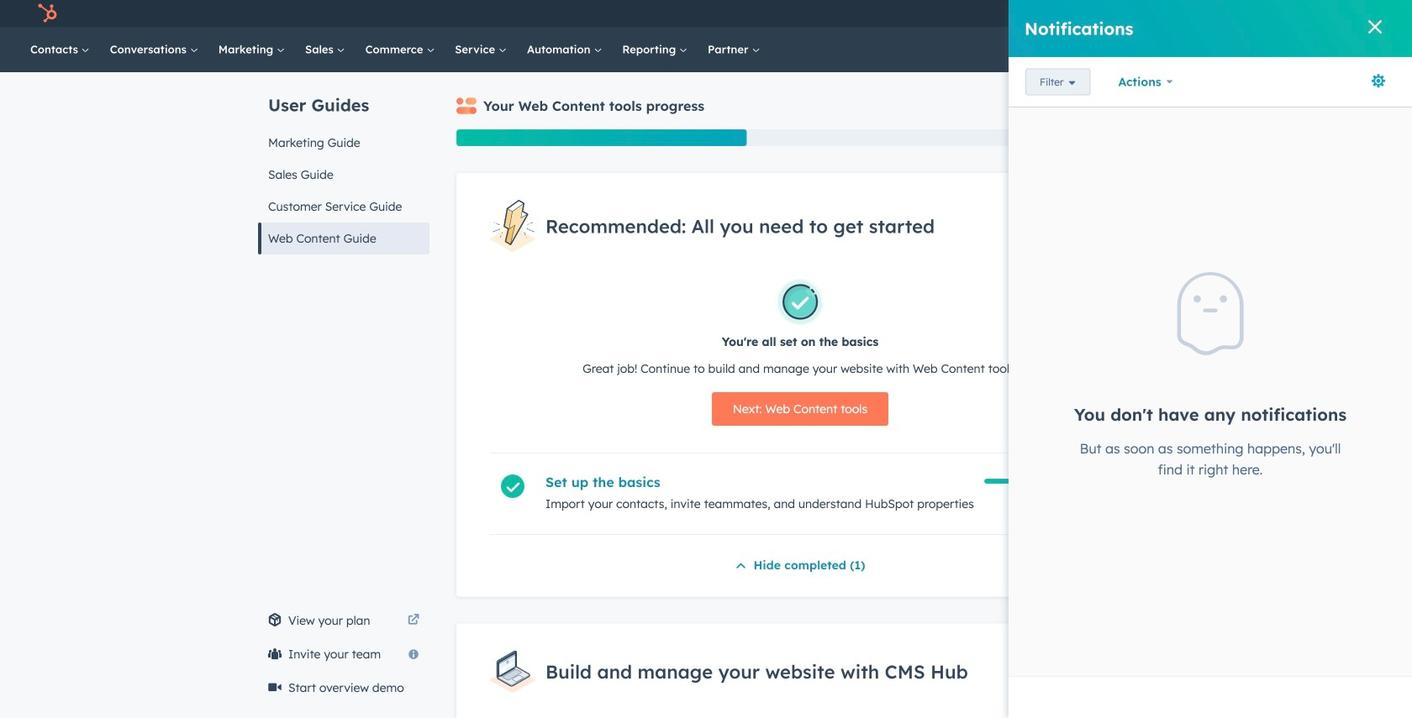 Task type: locate. For each thing, give the bounding box(es) containing it.
user guides element
[[258, 72, 430, 255]]

link opens in a new window image
[[408, 611, 420, 631], [408, 615, 420, 627]]

2 link opens in a new window image from the top
[[408, 615, 420, 627]]

gary orlando image
[[1328, 6, 1343, 21]]

menu
[[1076, 0, 1392, 27]]

1 link opens in a new window image from the top
[[408, 611, 420, 631]]

marketplaces image
[[1201, 8, 1216, 23]]

progress bar
[[457, 129, 747, 146]]

[object object] complete progress bar
[[985, 479, 1078, 484]]



Task type: describe. For each thing, give the bounding box(es) containing it.
Search HubSpot search field
[[1176, 35, 1354, 64]]



Task type: vqa. For each thing, say whether or not it's contained in the screenshot.
the rightmost 'Export'
no



